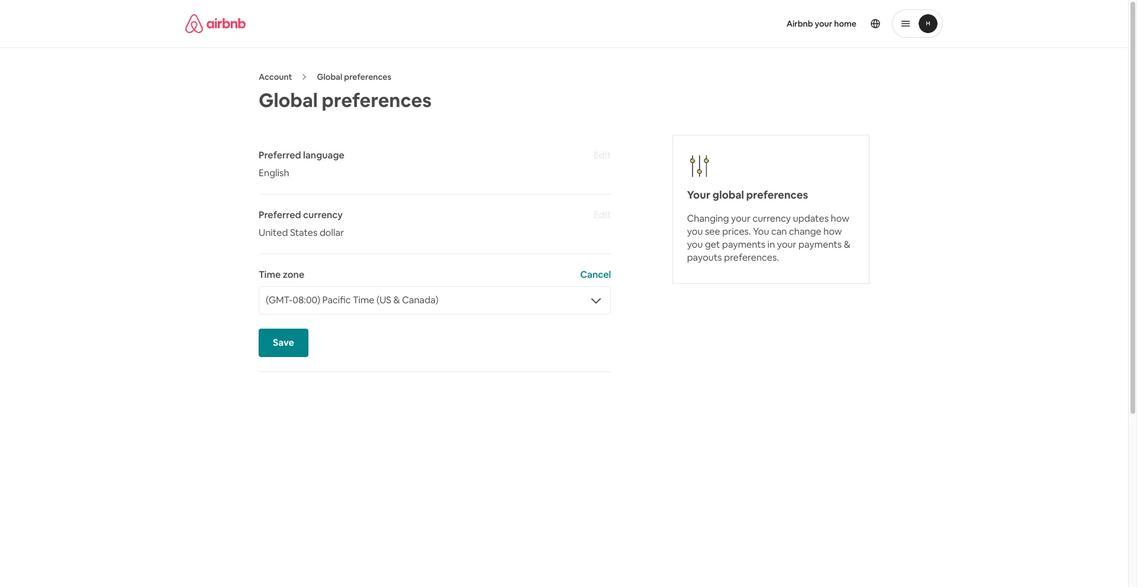 Task type: describe. For each thing, give the bounding box(es) containing it.
united
[[259, 227, 288, 239]]

home
[[834, 18, 857, 29]]

1 vertical spatial preferences
[[322, 88, 432, 112]]

account
[[259, 72, 292, 82]]

edit button for preferred currency united states dollar
[[594, 209, 611, 222]]

your for changing
[[731, 213, 751, 225]]

profile element
[[578, 0, 943, 47]]

global
[[713, 188, 744, 202]]

you
[[753, 226, 769, 238]]

can
[[771, 226, 787, 238]]

airbnb
[[787, 18, 813, 29]]

changing
[[687, 213, 729, 225]]

prices.
[[722, 226, 751, 238]]

preferences.
[[724, 252, 779, 264]]

save
[[273, 337, 294, 349]]

dollar
[[320, 227, 344, 239]]

your for airbnb
[[815, 18, 833, 29]]

edit for preferred language english
[[594, 149, 611, 162]]

in
[[768, 239, 775, 251]]

preferred currency united states dollar
[[259, 209, 344, 239]]

1 you from the top
[[687, 226, 703, 238]]

airbnb your home
[[787, 18, 857, 29]]

preferred for united
[[259, 209, 301, 221]]

edit for preferred currency united states dollar
[[594, 209, 611, 221]]

preferred for english
[[259, 149, 301, 162]]

changing your currency updates how you see prices. you can change how you get payments in your payments & payouts preferences.
[[687, 213, 851, 264]]

edit button for preferred language english
[[594, 149, 611, 162]]

english
[[259, 167, 289, 179]]

2 vertical spatial your
[[777, 239, 797, 251]]

account link
[[259, 72, 292, 82]]

see
[[705, 226, 720, 238]]

1 payments from the left
[[722, 239, 766, 251]]



Task type: vqa. For each thing, say whether or not it's contained in the screenshot.
Superhost to the left
no



Task type: locate. For each thing, give the bounding box(es) containing it.
how up &
[[831, 213, 849, 225]]

save button
[[259, 329, 308, 358]]

payments down change
[[799, 239, 842, 251]]

zone
[[283, 269, 304, 281]]

1 vertical spatial global preferences
[[259, 88, 432, 112]]

preferred inside preferred currency united states dollar
[[259, 209, 301, 221]]

states
[[290, 227, 318, 239]]

your
[[815, 18, 833, 29], [731, 213, 751, 225], [777, 239, 797, 251]]

payments
[[722, 239, 766, 251], [799, 239, 842, 251]]

1 vertical spatial you
[[687, 239, 703, 251]]

1 edit button from the top
[[594, 149, 611, 162]]

global
[[317, 72, 342, 82], [259, 88, 318, 112]]

preferred up english
[[259, 149, 301, 162]]

0 horizontal spatial currency
[[303, 209, 343, 221]]

preferred inside preferred language english
[[259, 149, 301, 162]]

your up prices.
[[731, 213, 751, 225]]

global down account
[[259, 88, 318, 112]]

0 horizontal spatial payments
[[722, 239, 766, 251]]

1 vertical spatial edit button
[[594, 209, 611, 222]]

how down updates
[[824, 226, 842, 238]]

2 edit button from the top
[[594, 209, 611, 222]]

1 preferred from the top
[[259, 149, 301, 162]]

change
[[789, 226, 822, 238]]

you
[[687, 226, 703, 238], [687, 239, 703, 251]]

1 horizontal spatial payments
[[799, 239, 842, 251]]

your down the can
[[777, 239, 797, 251]]

preferred language english
[[259, 149, 344, 179]]

how
[[831, 213, 849, 225], [824, 226, 842, 238]]

currency up dollar
[[303, 209, 343, 221]]

1 horizontal spatial currency
[[753, 213, 791, 225]]

2 payments from the left
[[799, 239, 842, 251]]

0 vertical spatial you
[[687, 226, 703, 238]]

currency up the can
[[753, 213, 791, 225]]

your global preferences
[[687, 188, 808, 202]]

1 vertical spatial global
[[259, 88, 318, 112]]

global right account
[[317, 72, 342, 82]]

edit button
[[594, 149, 611, 162], [594, 209, 611, 222]]

time zone
[[259, 269, 304, 281]]

preferred
[[259, 149, 301, 162], [259, 209, 301, 221]]

1 vertical spatial how
[[824, 226, 842, 238]]

your inside profile element
[[815, 18, 833, 29]]

0 vertical spatial edit button
[[594, 149, 611, 162]]

1 horizontal spatial your
[[777, 239, 797, 251]]

2 vertical spatial preferences
[[746, 188, 808, 202]]

your
[[687, 188, 710, 202]]

currency
[[303, 209, 343, 221], [753, 213, 791, 225]]

0 vertical spatial global
[[317, 72, 342, 82]]

time
[[259, 269, 281, 281]]

updates
[[793, 213, 829, 225]]

payouts
[[687, 252, 722, 264]]

1 vertical spatial edit
[[594, 209, 611, 221]]

2 horizontal spatial your
[[815, 18, 833, 29]]

1 vertical spatial your
[[731, 213, 751, 225]]

0 vertical spatial preferred
[[259, 149, 301, 162]]

you left see at the top right
[[687, 226, 703, 238]]

get
[[705, 239, 720, 251]]

your left home
[[815, 18, 833, 29]]

1 edit from the top
[[594, 149, 611, 162]]

2 preferred from the top
[[259, 209, 301, 221]]

currency inside preferred currency united states dollar
[[303, 209, 343, 221]]

1 vertical spatial preferred
[[259, 209, 301, 221]]

0 vertical spatial global preferences
[[317, 72, 391, 82]]

2 edit from the top
[[594, 209, 611, 221]]

language
[[303, 149, 344, 162]]

preferred up united
[[259, 209, 301, 221]]

cancel
[[580, 269, 611, 281]]

0 vertical spatial edit
[[594, 149, 611, 162]]

payments down prices.
[[722, 239, 766, 251]]

0 vertical spatial your
[[815, 18, 833, 29]]

global preferences
[[317, 72, 391, 82], [259, 88, 432, 112]]

airbnb your home link
[[779, 11, 864, 36]]

preferences
[[344, 72, 391, 82], [322, 88, 432, 112], [746, 188, 808, 202]]

2 you from the top
[[687, 239, 703, 251]]

currency inside changing your currency updates how you see prices. you can change how you get payments in your payments & payouts preferences.
[[753, 213, 791, 225]]

edit
[[594, 149, 611, 162], [594, 209, 611, 221]]

0 vertical spatial how
[[831, 213, 849, 225]]

0 horizontal spatial your
[[731, 213, 751, 225]]

0 vertical spatial preferences
[[344, 72, 391, 82]]

you up payouts
[[687, 239, 703, 251]]

&
[[844, 239, 851, 251]]

cancel button
[[580, 269, 611, 282]]



